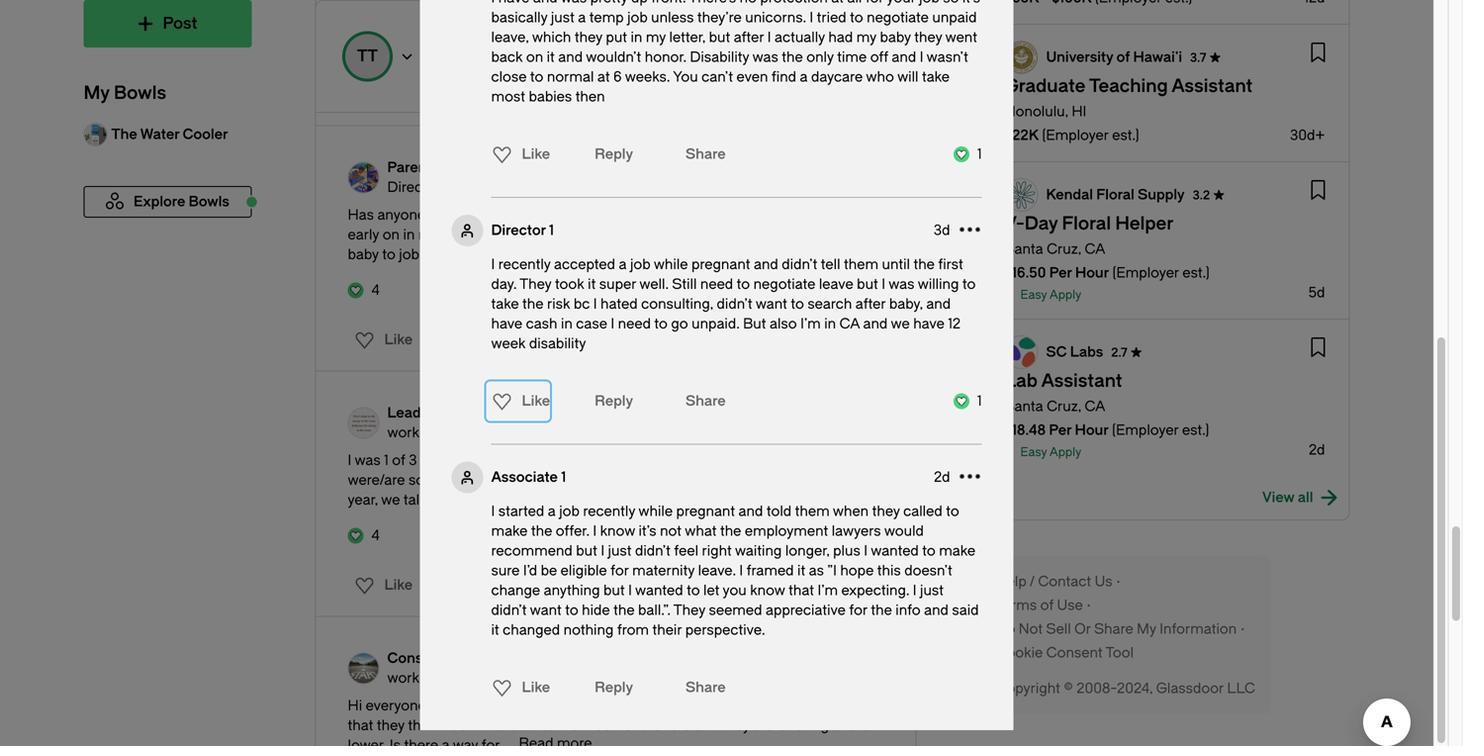 Task type: describe. For each thing, give the bounding box(es) containing it.
unless
[[651, 9, 694, 26]]

information
[[1160, 621, 1237, 637]]

$16.50
[[1005, 265, 1046, 281]]

they up wasn't
[[915, 29, 942, 46]]

and right info in the right of the page
[[924, 602, 949, 618]]

on inside i have and was pretty up front. there's no protection at all for your job so it's basically just a temp job unless they're unicorns.  i tried to negotiate unpaid leave, which they put in my letter, but after i actually had my baby they went back on it and wouldn't honor. disability was the only time off and i wasn't close to normal at 6 weeks. you can't even find a daycare who will take most babies then
[[526, 49, 543, 65]]

i right offer.
[[593, 523, 597, 539]]

share button for reply button for rections list menu below opportunities
[[678, 677, 726, 699]]

have up week on the top left
[[491, 316, 523, 332]]

temp
[[590, 9, 624, 26]]

associate 1
[[491, 469, 566, 485]]

a right offering
[[833, 717, 841, 734]]

i right leave
[[882, 276, 886, 292]]

the up right
[[720, 523, 742, 539]]

over
[[546, 492, 575, 508]]

after inside i recently accepted a job while pregnant and didn't tell them until the first day. they took it super well. still need to negotiate leave but i was willing to take the risk bc i hated consulting, didn't want to search after baby, and have cash in case i need to go unpaid. but also i'm in ca and we have 12 week disability
[[856, 296, 886, 312]]

rections list menu down week on the top left
[[486, 381, 550, 421]]

they inside i started a job recently while pregnant and told them when they called to make the offer.  i know it's not what the employment lawyers would recommend but i just didn't feel right waiting longer, plus i wanted to make sure i'd be eligible for maternity leave.  i framed it as "i hope this doesn't change anything but i wanted to let you know that i'm expecting.  i just didn't want to hide the ball.". they seemed appreciative for the info and said it changed nothing from their perspective.
[[872, 503, 900, 520]]

offer.
[[556, 523, 590, 539]]

to down 'anyone'
[[382, 246, 396, 263]]

the up willing
[[914, 256, 935, 273]]

have down been
[[487, 717, 518, 734]]

glassdoor
[[1156, 680, 1224, 697]]

had inside i was 1 of 3 leads under by boss, and each of us had very different work and were/are somewhat siloed. we don't fully understand what the other does, and last year, we talked about meeting over lunch
[[657, 452, 681, 469]]

off
[[871, 49, 889, 65]]

lab assistant link
[[1005, 371, 1123, 391]]

that inside i started a job recently while pregnant and told them when they called to make the offer.  i know it's not what the employment lawyers would recommend but i just didn't feel right waiting longer, plus i wanted to make sure i'd be eligible for maternity leave.  i framed it as "i hope this doesn't change anything but i wanted to let you know that i'm expecting.  i just didn't want to hide the ball.". they seemed appreciative for the info and said it changed nothing from their perspective.
[[789, 582, 814, 599]]

and down willing
[[927, 296, 951, 312]]

in inside i have and was pretty up front. there's no protection at all for your job so it's basically just a temp job unless they're unicorns.  i tried to negotiate unpaid leave, which they put in my letter, but after i actually had my baby they went back on it and wouldn't honor. disability was the only time off and i wasn't close to normal at 6 weeks. you can't even find a daycare who will take most babies then
[[631, 29, 643, 46]]

were/are
[[348, 472, 405, 488]]

rif
[[842, 207, 855, 223]]

share up c
[[686, 679, 726, 696]]

told inside i started a job recently while pregnant and told them when they called to make the offer.  i know it's not what the employment lawyers would recommend but i just didn't feel right waiting longer, plus i wanted to make sure i'd be eligible for maternity leave.  i framed it as "i hope this doesn't change anything but i wanted to let you know that i'm expecting.  i just didn't want to hide the ball.". they seemed appreciative for the info and said it changed nothing from their perspective.
[[767, 503, 792, 520]]

reply for reply button associated with rections list menu under most
[[595, 146, 633, 162]]

it up consulting exit opportunities 'link'
[[491, 622, 499, 638]]

view all link
[[1263, 488, 1337, 508]]

i up eligible
[[601, 543, 605, 559]]

i down unicorns.
[[768, 29, 771, 46]]

reply for reply button related to rections list menu under week on the top left
[[595, 393, 633, 409]]

after inside has anyone had to manage interviewing while pregnant? i was involved in a rif early on in my pregnancy and do not think it is realistic financially to wait until after baby to job search especially in
[[851, 227, 881, 243]]

easy inside lab assistant santa cruz, ca $18.48 per hour (employer est.) easy apply
[[1021, 445, 1047, 459]]

i have and was pretty up front. there's no protection at all for your job so it's basically just a temp job unless they're unicorns.  i tried to negotiate unpaid leave, which they put in my letter, but after i actually had my baby they went back on it and wouldn't honor. disability was the only time off and i wasn't close to normal at 6 weeks. you can't even find a daycare who will take most babies then
[[491, 0, 981, 105]]

1 4 from the top
[[372, 37, 380, 53]]

(employer inside v-day floral helper santa cruz, ca $16.50 per hour (employer est.) easy apply
[[1113, 265, 1179, 281]]

perspective.
[[686, 622, 766, 638]]

not inside has anyone had to manage interviewing while pregnant? i was involved in a rif early on in my pregnancy and do not think it is realistic financially to wait until after baby to job search especially in
[[563, 227, 584, 243]]

for right way
[[482, 737, 500, 746]]

0 vertical spatial didn't
[[782, 256, 818, 273]]

graduate teaching assistant honolulu, hi $22k (employer est.)
[[1005, 76, 1253, 143]]

work
[[459, 159, 493, 176]]

1 inside i was 1 of 3 leads under by boss, and each of us had very different work and were/are somewhat siloed. we don't fully understand what the other does, and last year, we talked about meeting over lunch
[[384, 452, 389, 469]]

consulting exit opportunities link
[[387, 649, 592, 668]]

recently inside i started a job recently while pregnant and told them when they called to make the offer.  i know it's not what the employment lawyers would recommend but i just didn't feel right waiting longer, plus i wanted to make sure i'd be eligible for maternity leave.  i framed it as "i hope this doesn't change anything but i wanted to let you know that i'm expecting.  i just didn't want to hide the ball.". they seemed appreciative for the info and said it changed nothing from their perspective.
[[583, 503, 635, 520]]

i left wasn't
[[920, 49, 924, 65]]

easy inside v-day floral helper santa cruz, ca $16.50 per hour (employer est.) easy apply
[[1021, 288, 1047, 302]]

they up is
[[377, 717, 405, 734]]

is
[[635, 227, 646, 243]]

2 horizontal spatial at
[[832, 0, 844, 6]]

i'd
[[523, 563, 537, 579]]

the down expecting.
[[871, 602, 892, 618]]

i up day.
[[491, 256, 495, 273]]

to left let
[[687, 582, 700, 599]]

it's
[[639, 523, 657, 539]]

a left c
[[699, 698, 707, 714]]

but up hide
[[604, 582, 625, 599]]

change
[[491, 582, 540, 599]]

while inside has anyone had to manage interviewing while pregnant? i was involved in a rif early on in my pregnancy and do not think it is realistic financially to wait until after baby to job search especially in
[[614, 207, 648, 223]]

i right bc
[[594, 296, 597, 312]]

i left don't
[[444, 717, 447, 734]]

search inside i recently accepted a job while pregnant and didn't tell them until the first day. they took it super well. still need to negotiate leave but i was willing to take the risk bc i hated consulting, didn't want to search after baby, and have cash in case i need to go unpaid. but also i'm in ca and we have 12 week disability
[[808, 296, 852, 312]]

up
[[631, 0, 648, 6]]

for up the role
[[677, 698, 695, 714]]

when
[[833, 503, 869, 520]]

and up the basically
[[533, 0, 558, 6]]

involved
[[758, 207, 812, 223]]

sell
[[1046, 621, 1071, 637]]

they inside hi everyone. i have been interviewing for a startup for a c level role. they told me that they think i don't have certain skillset for the role and they are offering a level lower. is there a way for
[[789, 698, 821, 714]]

1 horizontal spatial my
[[646, 29, 666, 46]]

it inside i have and was pretty up front. there's no protection at all for your job so it's basically just a temp job unless they're unicorns.  i tried to negotiate unpaid leave, which they put in my letter, but after i actually had my baby they went back on it and wouldn't honor. disability was the only time off and i wasn't close to normal at 6 weeks. you can't even find a daycare who will take most babies then
[[547, 49, 555, 65]]

the up cash
[[523, 296, 544, 312]]

while for associate 1
[[639, 503, 673, 520]]

i up the basically
[[491, 0, 495, 6]]

to right called
[[946, 503, 960, 520]]

to down involved
[[773, 227, 786, 243]]

share inside help / contact us terms of use do not sell or share my information cookie consent tool
[[1095, 621, 1134, 637]]

toogle identity image
[[452, 461, 483, 493]]

save image for lab assistant
[[1304, 332, 1335, 364]]

(employer inside "graduate teaching assistant honolulu, hi $22k (employer est.)"
[[1042, 127, 1109, 143]]

but
[[743, 316, 766, 332]]

a right "find"
[[800, 69, 808, 85]]

contact
[[1038, 573, 1092, 590]]

i down hated
[[611, 316, 615, 332]]

in left rif on the right top of the page
[[816, 207, 827, 223]]

of inside jobs list element
[[1117, 49, 1130, 65]]

1 horizontal spatial just
[[608, 543, 632, 559]]

bc
[[574, 296, 590, 312]]

to up pregnancy
[[457, 207, 470, 223]]

v-day floral helper link
[[1005, 213, 1174, 234]]

job down up
[[627, 9, 648, 26]]

job inside i started a job recently while pregnant and told them when they called to make the offer.  i know it's not what the employment lawyers would recommend but i just didn't feel right waiting longer, plus i wanted to make sure i'd be eligible for maternity leave.  i framed it as "i hope this doesn't change anything but i wanted to let you know that i'm expecting.  i just didn't want to hide the ball.". they seemed appreciative for the info and said it changed nothing from their perspective.
[[559, 503, 580, 520]]

terms of use link
[[996, 596, 1095, 615]]

somewhat
[[409, 472, 478, 488]]

read for fully
[[634, 490, 668, 506]]

there
[[404, 737, 438, 746]]

negotiate inside i have and was pretty up front. there's no protection at all for your job so it's basically just a temp job unless they're unicorns.  i tried to negotiate unpaid leave, which they put in my letter, but after i actually had my baby they went back on it and wouldn't honor. disability was the only time off and i wasn't close to normal at 6 weeks. you can't even find a daycare who will take most babies then
[[867, 9, 929, 26]]

1 horizontal spatial level
[[844, 717, 874, 734]]

santa inside lab assistant santa cruz, ca $18.48 per hour (employer est.) easy apply
[[1005, 398, 1044, 415]]

in down do
[[539, 246, 551, 263]]

4 for leadership
[[372, 527, 380, 544]]

sc labs 2.7 ★
[[1046, 344, 1143, 360]]

plus
[[833, 543, 861, 559]]

and right i'm
[[863, 316, 888, 332]]

meeting
[[488, 492, 542, 508]]

opportunities
[[494, 650, 587, 666]]

be
[[541, 563, 557, 579]]

rections list menu up the leadership
[[343, 324, 419, 356]]

go
[[671, 316, 688, 332]]

a inside has anyone had to manage interviewing while pregnant? i was involved in a rif early on in my pregnancy and do not think it is realistic financially to wait until after baby to job search especially in
[[831, 207, 839, 223]]

does,
[[794, 472, 829, 488]]

share button for reply button associated with rections list menu under most
[[678, 143, 726, 165]]

info
[[896, 602, 921, 618]]

kendal floral supply 3.2 ★
[[1046, 186, 1225, 203]]

like for rections list menu under week on the top left
[[522, 393, 550, 409]]

share button
[[678, 390, 726, 412]]

to up 7 comments
[[530, 69, 544, 85]]

1 vertical spatial didn't
[[491, 602, 527, 618]]

understand
[[618, 472, 692, 488]]

to right tried
[[850, 9, 864, 26]]

0 vertical spatial know
[[600, 523, 635, 539]]

for right eligible
[[611, 563, 629, 579]]

all inside i have and was pretty up front. there's no protection at all for your job so it's basically just a temp job unless they're unicorns.  i tried to negotiate unpaid leave, which they put in my letter, but after i actually had my baby they went back on it and wouldn't honor. disability was the only time off and i wasn't close to normal at 6 weeks. you can't even find a daycare who will take most babies then
[[848, 0, 862, 6]]

3 inside 'button'
[[498, 331, 506, 348]]

2008-
[[1077, 680, 1117, 697]]

had inside i have and was pretty up front. there's no protection at all for your job so it's basically just a temp job unless they're unicorns.  i tried to negotiate unpaid leave, which they put in my letter, but after i actually had my baby they went back on it and wouldn't honor. disability was the only time off and i wasn't close to normal at 6 weeks. you can't even find a daycare who will take most babies then
[[829, 29, 853, 46]]

help / contact us link
[[996, 572, 1125, 592]]

went
[[946, 29, 978, 46]]

seemed
[[709, 602, 762, 618]]

to down anything
[[565, 602, 579, 618]]

front.
[[651, 0, 686, 6]]

1 vertical spatial make
[[939, 543, 976, 559]]

assistant inside lab assistant santa cruz, ca $18.48 per hour (employer est.) easy apply
[[1042, 371, 1123, 391]]

reply button for rections list menu under most
[[590, 139, 638, 170]]

i up info in the right of the page
[[913, 582, 917, 599]]

est.) inside v-day floral helper santa cruz, ca $16.50 per hour (employer est.) easy apply
[[1183, 265, 1210, 281]]

and inside hi everyone. i have been interviewing for a startup for a c level role. they told me that they think i don't have certain skillset for the role and they are offering a level lower. is there a way for
[[694, 717, 719, 734]]

terms
[[996, 597, 1037, 614]]

changed
[[503, 622, 560, 638]]

nothing
[[564, 622, 614, 638]]

save image for graduate teaching assistant
[[1304, 38, 1335, 69]]

and up normal
[[558, 49, 583, 65]]

lower.
[[348, 737, 386, 746]]

fully
[[587, 472, 614, 488]]

of up were/are
[[392, 452, 405, 469]]

it left as
[[798, 563, 806, 579]]

comments for 7 comments
[[509, 86, 585, 102]]

share up pregnant?
[[686, 146, 726, 162]]

on inside has anyone had to manage interviewing while pregnant? i was involved in a rif early on in my pregnancy and do not think it is realistic financially to wait until after baby to job search especially in
[[383, 227, 400, 243]]

my inside has anyone had to manage interviewing while pregnant? i was involved in a rif early on in my pregnancy and do not think it is realistic financially to wait until after baby to job search especially in
[[418, 227, 438, 243]]

then
[[576, 89, 605, 105]]

2 vertical spatial at
[[443, 159, 456, 176]]

of left 'us'
[[621, 452, 634, 469]]

you
[[673, 69, 698, 85]]

they left are
[[722, 717, 750, 734]]

was left "pretty"
[[561, 0, 587, 6]]

i'm
[[818, 582, 838, 599]]

the up 'from' at the left bottom of the page
[[614, 602, 635, 618]]

tool
[[1106, 645, 1134, 661]]

started
[[498, 503, 545, 520]]

reply button for rections list menu below opportunities
[[590, 672, 638, 704]]

est.) inside "graduate teaching assistant honolulu, hi $22k (employer est.)"
[[1112, 127, 1140, 143]]

i left started
[[491, 503, 495, 520]]

siloed.
[[481, 472, 524, 488]]

a left way
[[442, 737, 450, 746]]

unicorns.
[[745, 9, 806, 26]]

until inside i recently accepted a job while pregnant and didn't tell them until the first day. they took it super well. still need to negotiate leave but i was willing to take the risk bc i hated consulting, didn't want to search after baby, and have cash in case i need to go unpaid. but also i'm in ca and we have 12 week disability
[[882, 256, 910, 273]]

labs
[[1070, 344, 1104, 360]]

"i
[[827, 563, 837, 579]]

don't
[[451, 717, 484, 734]]

hour inside lab assistant santa cruz, ca $18.48 per hour (employer est.) easy apply
[[1075, 422, 1109, 438]]

anyone
[[377, 207, 426, 223]]

about
[[447, 492, 485, 508]]

read more button for understand
[[634, 490, 707, 506]]

of inside help / contact us terms of use do not sell or share my information cookie consent tool
[[1041, 597, 1054, 614]]

1 horizontal spatial at
[[598, 69, 610, 85]]

we inside i recently accepted a job while pregnant and didn't tell them until the first day. they took it super well. still need to negotiate leave but i was willing to take the risk bc i hated consulting, didn't want to search after baby, and have cash in case i need to go unpaid. but also i'm in ca and we have 12 week disability
[[891, 316, 910, 332]]

©
[[1064, 680, 1073, 697]]

was inside i was 1 of 3 leads under by boss, and each of us had very different work and were/are somewhat siloed. we don't fully understand what the other does, and last year, we talked about meeting over lunch
[[355, 452, 381, 469]]

a left startup
[[616, 698, 624, 714]]

work
[[773, 452, 805, 469]]

1 vertical spatial 2d
[[934, 469, 950, 485]]

ca inside i recently accepted a job while pregnant and didn't tell them until the first day. they took it super well. still need to negotiate leave but i was willing to take the risk bc i hated consulting, didn't want to search after baby, and have cash in case i need to go unpaid. but also i'm in ca and we have 12 week disability
[[840, 316, 860, 332]]

3 inside i was 1 of 3 leads under by boss, and each of us had very different work and were/are somewhat siloed. we don't fully understand what the other does, and last year, we talked about meeting over lunch
[[409, 452, 417, 469]]

floral inside v-day floral helper santa cruz, ca $16.50 per hour (employer est.) easy apply
[[1062, 213, 1111, 234]]

my
[[1137, 621, 1157, 637]]

called
[[904, 503, 943, 520]]

★ for graduate teaching assistant
[[1209, 51, 1222, 65]]

startup
[[627, 698, 674, 714]]

which
[[532, 29, 571, 46]]

job left so
[[919, 0, 940, 6]]

1 horizontal spatial know
[[750, 582, 785, 599]]

to down first
[[963, 276, 976, 292]]

for down expecting.
[[849, 602, 868, 618]]

and up don't
[[557, 452, 581, 469]]

sc
[[1046, 344, 1067, 360]]

to up doesn't
[[923, 543, 936, 559]]

0 vertical spatial level
[[725, 698, 755, 714]]

them inside i started a job recently while pregnant and told them when they called to make the offer.  i know it's not what the employment lawyers would recommend but i just didn't feel right waiting longer, plus i wanted to make sure i'd be eligible for maternity leave.  i framed it as "i hope this doesn't change anything but i wanted to let you know that i'm expecting.  i just didn't want to hide the ball.". they seemed appreciative for the info and said it changed nothing from their perspective.
[[795, 503, 830, 520]]

they inside i started a job recently while pregnant and told them when they called to make the offer.  i know it's not what the employment lawyers would recommend but i just didn't feel right waiting longer, plus i wanted to make sure i'd be eligible for maternity leave.  i framed it as "i hope this doesn't change anything but i wanted to let you know that i'm expecting.  i just didn't want to hide the ball.". they seemed appreciative for the info and said it changed nothing from their perspective.
[[674, 602, 706, 618]]

i right plus
[[864, 543, 868, 559]]

even
[[737, 69, 768, 85]]

supply
[[1138, 186, 1185, 203]]

pretty
[[590, 0, 628, 6]]

0 vertical spatial wanted
[[871, 543, 919, 559]]

disability
[[529, 335, 586, 352]]

the inside i was 1 of 3 leads under by boss, and each of us had very different work and were/are somewhat siloed. we don't fully understand what the other does, and last year, we talked about meeting over lunch
[[731, 472, 752, 488]]

not inside i started a job recently while pregnant and told them when they called to make the offer.  i know it's not what the employment lawyers would recommend but i just didn't feel right waiting longer, plus i wanted to make sure i'd be eligible for maternity leave.  i framed it as "i hope this doesn't change anything but i wanted to let you know that i'm expecting.  i just didn't want to hide the ball.". they seemed appreciative for the info and said it changed nothing from their perspective.
[[660, 523, 682, 539]]

told inside hi everyone. i have been interviewing for a startup for a c level role. they told me that they think i don't have certain skillset for the role and they are offering a level lower. is there a way for
[[825, 698, 850, 714]]

1 vertical spatial didn't
[[717, 296, 753, 312]]

interviewing for think
[[531, 207, 611, 223]]

1 vertical spatial all
[[1298, 489, 1314, 506]]

0 vertical spatial make
[[491, 523, 528, 539]]

feel
[[674, 543, 699, 559]]

santa inside v-day floral helper santa cruz, ca $16.50 per hour (employer est.) easy apply
[[1005, 241, 1044, 257]]

0 horizontal spatial wanted
[[635, 582, 683, 599]]

llc
[[1227, 680, 1256, 697]]

4 for parents at work
[[372, 282, 380, 298]]

2 horizontal spatial just
[[920, 582, 944, 599]]

honolulu,
[[1005, 103, 1069, 120]]

2d inside jobs list element
[[1309, 442, 1325, 458]]

2 horizontal spatial my
[[857, 29, 877, 46]]

assistant inside "graduate teaching assistant honolulu, hi $22k (employer est.)"
[[1172, 76, 1253, 96]]

after inside i have and was pretty up front. there's no protection at all for your job so it's basically just a temp job unless they're unicorns.  i tried to negotiate unpaid leave, which they put in my letter, but after i actually had my baby they went back on it and wouldn't honor. disability was the only time off and i wasn't close to normal at 6 weeks. you can't even find a daycare who will take most babies then
[[734, 29, 764, 46]]

/
[[1030, 573, 1035, 590]]

for up skillset
[[594, 698, 613, 714]]

director
[[491, 222, 546, 238]]

early
[[348, 227, 379, 243]]

0 vertical spatial floral
[[1097, 186, 1135, 203]]

3 comments button
[[458, 320, 590, 360]]

i up you
[[740, 563, 743, 579]]

hi
[[348, 698, 362, 714]]

0 vertical spatial ...
[[605, 1, 616, 17]]

like for rections list menu below opportunities
[[522, 679, 550, 696]]

ca inside lab assistant santa cruz, ca $18.48 per hour (employer est.) easy apply
[[1085, 398, 1106, 415]]

and up does,
[[809, 452, 833, 469]]

them inside i recently accepted a job while pregnant and didn't tell them until the first day. they took it super well. still need to negotiate leave but i was willing to take the risk bc i hated consulting, didn't want to search after baby, and have cash in case i need to go unpaid. but also i'm in ca and we have 12 week disability
[[844, 256, 879, 273]]

in down 'anyone'
[[403, 227, 415, 243]]

lab
[[1005, 371, 1038, 391]]

i inside has anyone had to manage interviewing while pregnant? i was involved in a rif early on in my pregnancy and do not think it is realistic financially to wait until after baby to job search especially in
[[721, 207, 725, 223]]

0 horizontal spatial need
[[618, 316, 651, 332]]

i up 'from' at the left bottom of the page
[[628, 582, 632, 599]]

so
[[943, 0, 959, 6]]

ca inside v-day floral helper santa cruz, ca $16.50 per hour (employer est.) easy apply
[[1085, 241, 1106, 257]]

was up even
[[753, 49, 779, 65]]

and inside has anyone had to manage interviewing while pregnant? i was involved in a rif early on in my pregnancy and do not think it is realistic financially to wait until after baby to job search especially in
[[514, 227, 539, 243]]

we
[[527, 472, 548, 488]]

0 vertical spatial need
[[700, 276, 733, 292]]

back
[[491, 49, 523, 65]]

7 comments
[[498, 86, 585, 102]]

like for rections list menu under most
[[522, 146, 550, 162]]

2 comments button
[[458, 566, 590, 605]]

recommend
[[491, 543, 573, 559]]

baby inside i have and was pretty up front. there's no protection at all for your job so it's basically just a temp job unless they're unicorns.  i tried to negotiate unpaid leave, which they put in my letter, but after i actually had my baby they went back on it and wouldn't honor. disability was the only time off and i wasn't close to normal at 6 weeks. you can't even find a daycare who will take most babies then
[[880, 29, 911, 46]]

read more for is
[[567, 244, 640, 261]]

a inside i started a job recently while pregnant and told them when they called to make the offer.  i know it's not what the employment lawyers would recommend but i just didn't feel right waiting longer, plus i wanted to make sure i'd be eligible for maternity leave.  i framed it as "i hope this doesn't change anything but i wanted to let you know that i'm expecting.  i just didn't want to hide the ball.". they seemed appreciative for the info and said it changed nothing from their perspective.
[[548, 503, 556, 520]]



Task type: vqa. For each thing, say whether or not it's contained in the screenshot.
the Rections List menu underneath week's Reply
yes



Task type: locate. For each thing, give the bounding box(es) containing it.
comments for 2 comments
[[509, 577, 585, 593]]

more down is
[[605, 244, 640, 261]]

0 vertical spatial 3
[[498, 331, 506, 348]]

... up put at the top of page
[[605, 1, 616, 17]]

make
[[491, 523, 528, 539], [939, 543, 976, 559]]

3 reply button from the top
[[590, 672, 638, 704]]

1 horizontal spatial all
[[1298, 489, 1314, 506]]

pregnant?
[[652, 207, 718, 223]]

us
[[1095, 573, 1113, 590]]

it inside has anyone had to manage interviewing while pregnant? i was involved in a rif early on in my pregnancy and do not think it is realistic financially to wait until after baby to job search especially in
[[623, 227, 631, 243]]

leadership link
[[387, 403, 498, 423]]

wanted down "maternity"
[[635, 582, 683, 599]]

what up feel at the left of page
[[685, 523, 717, 539]]

to left go
[[655, 316, 668, 332]]

apply inside lab assistant santa cruz, ca $18.48 per hour (employer est.) easy apply
[[1050, 445, 1082, 459]]

they down temp
[[575, 29, 603, 46]]

what inside i started a job recently while pregnant and told them when they called to make the offer.  i know it's not what the employment lawyers would recommend but i just didn't feel right waiting longer, plus i wanted to make sure i'd be eligible for maternity leave.  i framed it as "i hope this doesn't change anything but i wanted to let you know that i'm expecting.  i just didn't want to hide the ball.". they seemed appreciative for the info and said it changed nothing from their perspective.
[[685, 523, 717, 539]]

not right it's
[[660, 523, 682, 539]]

negotiate down 'your'
[[867, 9, 929, 26]]

santa
[[1005, 241, 1044, 257], [1005, 398, 1044, 415]]

(employer inside lab assistant santa cruz, ca $18.48 per hour (employer est.) easy apply
[[1112, 422, 1179, 438]]

1 horizontal spatial 2d
[[1309, 442, 1325, 458]]

2 per from the top
[[1049, 422, 1072, 438]]

1 vertical spatial told
[[825, 698, 850, 714]]

1 horizontal spatial think
[[588, 227, 620, 243]]

0 vertical spatial assistant
[[1172, 76, 1253, 96]]

just
[[551, 9, 575, 26], [608, 543, 632, 559], [920, 582, 944, 599]]

0 horizontal spatial not
[[563, 227, 584, 243]]

0 vertical spatial pregnant
[[692, 256, 751, 273]]

job inside i recently accepted a job while pregnant and didn't tell them until the first day. they took it super well. still need to negotiate leave but i was willing to take the risk bc i hated consulting, didn't want to search after baby, and have cash in case i need to go unpaid. but also i'm in ca and we have 12 week disability
[[630, 256, 651, 273]]

what inside i was 1 of 3 leads under by boss, and each of us had very different work and were/are somewhat siloed. we don't fully understand what the other does, and last year, we talked about meeting over lunch
[[695, 472, 727, 488]]

i'm
[[801, 316, 821, 332]]

read
[[567, 244, 601, 261], [634, 490, 668, 506]]

no
[[740, 0, 757, 6]]

rections list menu up the 'consulting'
[[343, 569, 419, 601]]

1 horizontal spatial until
[[882, 256, 910, 273]]

0 vertical spatial 2d
[[1309, 442, 1325, 458]]

think inside has anyone had to manage interviewing while pregnant? i was involved in a rif early on in my pregnancy and do not think it is realistic financially to wait until after baby to job search especially in
[[588, 227, 620, 243]]

0 horizontal spatial read
[[567, 244, 601, 261]]

has
[[348, 207, 374, 223]]

per inside v-day floral helper santa cruz, ca $16.50 per hour (employer est.) easy apply
[[1050, 265, 1072, 281]]

i up were/are
[[348, 452, 352, 469]]

unpaid.
[[692, 316, 740, 332]]

director 1
[[491, 222, 554, 238]]

view all
[[1263, 489, 1314, 506]]

had inside has anyone had to manage interviewing while pregnant? i was involved in a rif early on in my pregnancy and do not think it is realistic financially to wait until after baby to job search especially in
[[429, 207, 454, 223]]

read down understand
[[634, 490, 668, 506]]

think inside hi everyone. i have been interviewing for a startup for a c level role. they told me that they think i don't have certain skillset for the role and they are offering a level lower. is there a way for
[[408, 717, 440, 734]]

1 vertical spatial 3
[[409, 452, 417, 469]]

1 vertical spatial negotiate
[[754, 276, 816, 292]]

c
[[710, 698, 721, 714]]

baby down early
[[348, 246, 379, 263]]

1 horizontal spatial ...
[[605, 1, 616, 17]]

save image
[[1304, 38, 1335, 69], [1304, 332, 1335, 364]]

reply up hi everyone. i have been interviewing for a startup for a c level role. they told me that they think i don't have certain skillset for the role and they are offering a level lower. is there a way for
[[595, 679, 633, 696]]

while up is
[[614, 207, 648, 223]]

want inside i started a job recently while pregnant and told them when they called to make the offer.  i know it's not what the employment lawyers would recommend but i just didn't feel right waiting longer, plus i wanted to make sure i'd be eligible for maternity leave.  i framed it as "i hope this doesn't change anything but i wanted to let you know that i'm expecting.  i just didn't want to hide the ball.". they seemed appreciative for the info and said it changed nothing from their perspective.
[[530, 602, 562, 618]]

the down startup
[[641, 717, 662, 734]]

doesn't
[[905, 563, 953, 579]]

negotiate inside i recently accepted a job while pregnant and didn't tell them until the first day. they took it super well. still need to negotiate leave but i was willing to take the risk bc i hated consulting, didn't want to search after baby, and have cash in case i need to go unpaid. but also i'm in ca and we have 12 week disability
[[754, 276, 816, 292]]

but up eligible
[[576, 543, 598, 559]]

kendal
[[1046, 186, 1093, 203]]

3 4 from the top
[[372, 527, 380, 544]]

1 horizontal spatial want
[[756, 296, 788, 312]]

in down risk
[[561, 316, 573, 332]]

apply
[[1050, 288, 1082, 302], [1050, 445, 1082, 459]]

0 vertical spatial not
[[563, 227, 584, 243]]

after left baby,
[[856, 296, 886, 312]]

hi everyone. i have been interviewing for a startup for a c level role. they told me that they think i don't have certain skillset for the role and they are offering a level lower. is there a way for
[[348, 698, 875, 746]]

level right c
[[725, 698, 755, 714]]

have up don't
[[440, 698, 472, 714]]

job inside has anyone had to manage interviewing while pregnant? i was involved in a rif early on in my pregnancy and do not think it is realistic financially to wait until after baby to job search especially in
[[399, 246, 420, 263]]

comments for 3 comments
[[509, 331, 585, 348]]

1 horizontal spatial that
[[789, 582, 814, 599]]

was up financially at the top of the page
[[728, 207, 754, 223]]

1 vertical spatial while
[[654, 256, 688, 273]]

2 hour from the top
[[1075, 422, 1109, 438]]

copyright © 2008-2024, glassdoor llc
[[996, 680, 1256, 697]]

pregnant for what
[[676, 503, 735, 520]]

0 vertical spatial apply
[[1050, 288, 1082, 302]]

had right 'anyone'
[[429, 207, 454, 223]]

reply button down then
[[590, 139, 638, 170]]

2 save image from the top
[[1304, 332, 1335, 364]]

hour inside v-day floral helper santa cruz, ca $16.50 per hour (employer est.) easy apply
[[1076, 265, 1109, 281]]

read more for understand
[[634, 490, 707, 506]]

0 vertical spatial est.)
[[1112, 127, 1140, 143]]

pregnant inside i recently accepted a job while pregnant and didn't tell them until the first day. they took it super well. still need to negotiate leave but i was willing to take the risk bc i hated consulting, didn't want to search after baby, and have cash in case i need to go unpaid. but also i'm in ca and we have 12 week disability
[[692, 256, 751, 273]]

they inside i recently accepted a job while pregnant and didn't tell them until the first day. they took it super well. still need to negotiate leave but i was willing to take the risk bc i hated consulting, didn't want to search after baby, and have cash in case i need to go unpaid. but also i'm in ca and we have 12 week disability
[[520, 276, 552, 292]]

job up offer.
[[559, 503, 580, 520]]

search down leave
[[808, 296, 852, 312]]

i inside i was 1 of 3 leads under by boss, and each of us had very different work and were/are somewhat siloed. we don't fully understand what the other does, and last year, we talked about meeting over lunch
[[348, 452, 352, 469]]

1 horizontal spatial need
[[700, 276, 733, 292]]

have
[[498, 0, 530, 6], [491, 316, 523, 332], [914, 316, 945, 332], [440, 698, 472, 714], [487, 717, 518, 734]]

2 vertical spatial ...
[[618, 492, 629, 508]]

per right $16.50
[[1050, 265, 1072, 281]]

3.7
[[1190, 51, 1207, 65]]

per inside lab assistant santa cruz, ca $18.48 per hour (employer est.) easy apply
[[1049, 422, 1072, 438]]

and left last
[[833, 472, 857, 488]]

take down day.
[[491, 296, 519, 312]]

take inside i recently accepted a job while pregnant and didn't tell them until the first day. they took it super well. still need to negotiate leave but i was willing to take the risk bc i hated consulting, didn't want to search after baby, and have cash in case i need to go unpaid. but also i'm in ca and we have 12 week disability
[[491, 296, 519, 312]]

lawyers
[[832, 523, 881, 539]]

consulting exit opportunities
[[387, 650, 587, 666]]

it inside i recently accepted a job while pregnant and didn't tell them until the first day. they took it super well. still need to negotiate leave but i was willing to take the risk bc i hated consulting, didn't want to search after baby, and have cash in case i need to go unpaid. but also i'm in ca and we have 12 week disability
[[588, 276, 596, 292]]

0 horizontal spatial 2d
[[934, 469, 950, 485]]

told left me
[[825, 698, 850, 714]]

would
[[884, 523, 924, 539]]

week
[[491, 335, 526, 352]]

at left the work
[[443, 159, 456, 176]]

1 vertical spatial read more button
[[634, 490, 707, 506]]

reply button for rections list menu under week on the top left
[[590, 385, 638, 417]]

until inside has anyone had to manage interviewing while pregnant? i was involved in a rif early on in my pregnancy and do not think it is realistic financially to wait until after baby to job search especially in
[[819, 227, 847, 243]]

per right '$18.48'
[[1049, 422, 1072, 438]]

★ inside university of hawai'i 3.7 ★
[[1209, 51, 1222, 65]]

just up which
[[551, 9, 575, 26]]

of left use
[[1041, 597, 1054, 614]]

interviewing inside has anyone had to manage interviewing while pregnant? i was involved in a rif early on in my pregnancy and do not think it is realistic financially to wait until after baby to job search especially in
[[531, 207, 611, 223]]

1 save image from the top
[[1304, 38, 1335, 69]]

2 horizontal spatial had
[[829, 29, 853, 46]]

1 vertical spatial recently
[[583, 503, 635, 520]]

1 vertical spatial them
[[795, 503, 830, 520]]

0 vertical spatial recently
[[498, 256, 551, 273]]

reply for reply button for rections list menu below opportunities
[[595, 679, 633, 696]]

★ right 3.7
[[1209, 51, 1222, 65]]

helper
[[1116, 213, 1174, 234]]

apply inside v-day floral helper santa cruz, ca $16.50 per hour (employer est.) easy apply
[[1050, 288, 1082, 302]]

0 vertical spatial didn't
[[635, 543, 671, 559]]

baby inside has anyone had to manage interviewing while pregnant? i was involved in a rif early on in my pregnancy and do not think it is realistic financially to wait until after baby to job search especially in
[[348, 246, 379, 263]]

1 vertical spatial level
[[844, 717, 874, 734]]

hope
[[840, 563, 874, 579]]

on down which
[[526, 49, 543, 65]]

until down rif on the right top of the page
[[819, 227, 847, 243]]

0 vertical spatial per
[[1050, 265, 1072, 281]]

have inside i have and was pretty up front. there's no protection at all for your job so it's basically just a temp job unless they're unicorns.  i tried to negotiate unpaid leave, which they put in my letter, but after i actually had my baby they went back on it and wouldn't honor. disability was the only time off and i wasn't close to normal at 6 weeks. you can't even find a daycare who will take most babies then
[[498, 0, 530, 6]]

2 apply from the top
[[1050, 445, 1082, 459]]

read more button up super at top left
[[567, 244, 640, 261]]

0 horizontal spatial we
[[381, 492, 400, 508]]

2 vertical spatial 4
[[372, 527, 380, 544]]

graduate
[[1005, 76, 1086, 96]]

1 vertical spatial per
[[1049, 422, 1072, 438]]

use
[[1057, 597, 1083, 614]]

(employer down hi
[[1042, 127, 1109, 143]]

share inside popup button
[[686, 393, 726, 409]]

... for leadership
[[618, 492, 629, 508]]

$18.48
[[1005, 422, 1046, 438]]

risk
[[547, 296, 570, 312]]

2 reply button from the top
[[590, 385, 638, 417]]

1 vertical spatial floral
[[1062, 213, 1111, 234]]

basically
[[491, 9, 548, 26]]

1 reply from the top
[[595, 146, 633, 162]]

easy down '$18.48'
[[1021, 445, 1047, 459]]

0 horizontal spatial know
[[600, 523, 635, 539]]

rections list menu down most
[[486, 135, 550, 174]]

parents at work link
[[387, 158, 560, 178]]

1 vertical spatial interviewing
[[511, 698, 591, 714]]

comments inside button
[[509, 577, 585, 593]]

30d+
[[1290, 127, 1325, 143]]

like for rections list menu over the 'consulting'
[[384, 577, 413, 593]]

do
[[542, 227, 559, 243]]

just down doesn't
[[920, 582, 944, 599]]

cruz, inside lab assistant santa cruz, ca $18.48 per hour (employer est.) easy apply
[[1047, 398, 1082, 415]]

2 santa from the top
[[1005, 398, 1044, 415]]

parents at work
[[387, 159, 493, 176]]

0 vertical spatial ca
[[1085, 241, 1106, 257]]

the up recommend
[[531, 523, 552, 539]]

and down c
[[694, 717, 719, 734]]

day
[[1025, 213, 1058, 234]]

i right everyone.
[[433, 698, 437, 714]]

1 hour from the top
[[1076, 265, 1109, 281]]

0 horizontal spatial didn't
[[491, 602, 527, 618]]

just inside i have and was pretty up front. there's no protection at all for your job so it's basically just a temp job unless they're unicorns.  i tried to negotiate unpaid leave, which they put in my letter, but after i actually had my baby they went back on it and wouldn't honor. disability was the only time off and i wasn't close to normal at 6 weeks. you can't even find a daycare who will take most babies then
[[551, 9, 575, 26]]

1 vertical spatial santa
[[1005, 398, 1044, 415]]

comments inside 'button'
[[509, 331, 585, 348]]

interviewing for have
[[511, 698, 591, 714]]

while inside i started a job recently while pregnant and told them when they called to make the offer.  i know it's not what the employment lawyers would recommend but i just didn't feel right waiting longer, plus i wanted to make sure i'd be eligible for maternity leave.  i framed it as "i hope this doesn't change anything but i wanted to let you know that i'm expecting.  i just didn't want to hide the ball.". they seemed appreciative for the info and said it changed nothing from their perspective.
[[639, 503, 673, 520]]

framed
[[747, 563, 794, 579]]

1 comments from the top
[[509, 86, 585, 102]]

hi
[[1072, 103, 1087, 120]]

my
[[646, 29, 666, 46], [857, 29, 877, 46], [418, 227, 438, 243]]

not right do
[[563, 227, 584, 243]]

to up the but
[[737, 276, 750, 292]]

it down which
[[547, 49, 555, 65]]

leadership
[[387, 405, 463, 421]]

apply down lab assistant link
[[1050, 445, 1082, 459]]

like for rections list menu on top of the leadership
[[384, 331, 413, 348]]

while for director 1
[[654, 256, 688, 273]]

was inside i recently accepted a job while pregnant and didn't tell them until the first day. they took it super well. still need to negotiate leave but i was willing to take the risk bc i hated consulting, didn't want to search after baby, and have cash in case i need to go unpaid. but also i'm in ca and we have 12 week disability
[[889, 276, 915, 292]]

0 horizontal spatial take
[[491, 296, 519, 312]]

1 horizontal spatial make
[[939, 543, 976, 559]]

0 horizontal spatial all
[[848, 0, 862, 6]]

said
[[952, 602, 979, 618]]

a inside i recently accepted a job while pregnant and didn't tell them until the first day. they took it super well. still need to negotiate leave but i was willing to take the risk bc i hated consulting, didn't want to search after baby, and have cash in case i need to go unpaid. but also i'm in ca and we have 12 week disability
[[619, 256, 627, 273]]

2 comments from the top
[[509, 331, 585, 348]]

★ inside sc labs 2.7 ★
[[1131, 346, 1143, 359]]

save image
[[1304, 175, 1335, 207]]

1 horizontal spatial recently
[[583, 503, 635, 520]]

negotiate up also
[[754, 276, 816, 292]]

3.2
[[1193, 188, 1210, 202]]

maternity
[[632, 563, 695, 579]]

ca right i'm
[[840, 316, 860, 332]]

search inside has anyone had to manage interviewing while pregnant? i was involved in a rif early on in my pregnancy and do not think it is realistic financially to wait until after baby to job search especially in
[[423, 246, 467, 263]]

until
[[819, 227, 847, 243], [882, 256, 910, 273]]

they up risk
[[520, 276, 552, 292]]

3 reply from the top
[[595, 679, 633, 696]]

told
[[767, 503, 792, 520], [825, 698, 850, 714]]

think up there
[[408, 717, 440, 734]]

longer,
[[786, 543, 830, 559]]

2 vertical spatial comments
[[509, 577, 585, 593]]

in right i'm
[[825, 316, 836, 332]]

2 horizontal spatial they
[[789, 698, 821, 714]]

2 easy from the top
[[1021, 445, 1047, 459]]

but inside i have and was pretty up front. there's no protection at all for your job so it's basically just a temp job unless they're unicorns.  i tried to negotiate unpaid leave, which they put in my letter, but after i actually had my baby they went back on it and wouldn't honor. disability was the only time off and i wasn't close to normal at 6 weeks. you can't even find a daycare who will take most babies then
[[709, 29, 731, 46]]

3 comments from the top
[[509, 577, 585, 593]]

read more down understand
[[634, 490, 707, 506]]

1 vertical spatial want
[[530, 602, 562, 618]]

and up will at right top
[[892, 49, 917, 65]]

let
[[704, 582, 720, 599]]

1 horizontal spatial they
[[674, 602, 706, 618]]

1 vertical spatial assistant
[[1042, 371, 1123, 391]]

0 vertical spatial baby
[[880, 29, 911, 46]]

3 left cash
[[498, 331, 506, 348]]

and down other
[[739, 503, 763, 520]]

★ for v-day floral helper
[[1213, 188, 1225, 202]]

lab assistant santa cruz, ca $18.48 per hour (employer est.) easy apply
[[1005, 371, 1210, 459]]

1 cruz, from the top
[[1047, 241, 1082, 257]]

certain
[[522, 717, 568, 734]]

want inside i recently accepted a job while pregnant and didn't tell them until the first day. they took it super well. still need to negotiate leave but i was willing to take the risk bc i hated consulting, didn't want to search after baby, and have cash in case i need to go unpaid. but also i'm in ca and we have 12 week disability
[[756, 296, 788, 312]]

don't
[[551, 472, 584, 488]]

1 reply button from the top
[[590, 139, 638, 170]]

0 horizontal spatial want
[[530, 602, 562, 618]]

1 vertical spatial comments
[[509, 331, 585, 348]]

... for parents at work
[[551, 246, 562, 263]]

v-day floral helper santa cruz, ca $16.50 per hour (employer est.) easy apply
[[1005, 213, 1210, 302]]

est.) inside lab assistant santa cruz, ca $18.48 per hour (employer est.) easy apply
[[1182, 422, 1210, 438]]

0 horizontal spatial just
[[551, 9, 575, 26]]

0 horizontal spatial told
[[767, 503, 792, 520]]

1 vertical spatial est.)
[[1183, 265, 1210, 281]]

santa up '$18.48'
[[1005, 398, 1044, 415]]

1 horizontal spatial we
[[891, 316, 910, 332]]

cruz, down lab assistant link
[[1047, 398, 1082, 415]]

and down financially at the top of the page
[[754, 256, 779, 273]]

easy
[[1021, 288, 1047, 302], [1021, 445, 1047, 459]]

director 1 button
[[491, 220, 554, 240]]

0 vertical spatial reply
[[595, 146, 633, 162]]

0 vertical spatial comments
[[509, 86, 585, 102]]

take down wasn't
[[922, 69, 950, 85]]

pregnant for need
[[692, 256, 751, 273]]

took
[[555, 276, 585, 292]]

1 horizontal spatial 3
[[498, 331, 506, 348]]

0 vertical spatial read
[[567, 244, 601, 261]]

more for understand
[[672, 490, 707, 506]]

0 horizontal spatial had
[[429, 207, 454, 223]]

after down unicorns.
[[734, 29, 764, 46]]

2
[[498, 577, 506, 593]]

have left 12
[[914, 316, 945, 332]]

we inside i was 1 of 3 leads under by boss, and each of us had very different work and were/are somewhat siloed. we don't fully understand what the other does, and last year, we talked about meeting over lunch
[[381, 492, 400, 508]]

the inside i have and was pretty up front. there's no protection at all for your job so it's basically just a temp job unless they're unicorns.  i tried to negotiate unpaid leave, which they put in my letter, but after i actually had my baby they went back on it and wouldn't honor. disability was the only time off and i wasn't close to normal at 6 weeks. you can't even find a daycare who will take most babies then
[[782, 49, 803, 65]]

it left is
[[623, 227, 631, 243]]

0 horizontal spatial at
[[443, 159, 456, 176]]

help
[[996, 573, 1027, 590]]

they're
[[698, 9, 742, 26]]

year,
[[348, 492, 378, 508]]

0 horizontal spatial baby
[[348, 246, 379, 263]]

2 vertical spatial ★
[[1131, 346, 1143, 359]]

a right started
[[548, 503, 556, 520]]

cruz, inside v-day floral helper santa cruz, ca $16.50 per hour (employer est.) easy apply
[[1047, 241, 1082, 257]]

apply up sc on the top
[[1050, 288, 1082, 302]]

0 horizontal spatial until
[[819, 227, 847, 243]]

offering
[[778, 717, 829, 734]]

1 share button from the top
[[678, 143, 726, 165]]

floral
[[1097, 186, 1135, 203], [1062, 213, 1111, 234]]

12
[[948, 316, 961, 332]]

1 vertical spatial take
[[491, 296, 519, 312]]

that inside hi everyone. i have been interviewing for a startup for a c level role. they told me that they think i don't have certain skillset for the role and they are offering a level lower. is there a way for
[[348, 717, 373, 734]]

1 horizontal spatial read
[[634, 490, 668, 506]]

recently
[[498, 256, 551, 273], [583, 503, 635, 520]]

2024,
[[1117, 680, 1153, 697]]

1 vertical spatial they
[[674, 602, 706, 618]]

read for it
[[567, 244, 601, 261]]

2 vertical spatial ca
[[1085, 398, 1106, 415]]

waiting
[[735, 543, 782, 559]]

level
[[725, 698, 755, 714], [844, 717, 874, 734]]

2 vertical spatial reply
[[595, 679, 633, 696]]

jobs list element
[[981, 0, 1349, 476]]

1 per from the top
[[1050, 265, 1072, 281]]

pregnant
[[692, 256, 751, 273], [676, 503, 735, 520]]

1 vertical spatial reply
[[595, 393, 633, 409]]

1 vertical spatial know
[[750, 582, 785, 599]]

0 horizontal spatial ...
[[551, 246, 562, 263]]

2 vertical spatial reply button
[[590, 672, 638, 704]]

read more button down understand
[[634, 490, 707, 506]]

2d up called
[[934, 469, 950, 485]]

for down startup
[[619, 717, 638, 734]]

this
[[877, 563, 901, 579]]

2.7
[[1112, 346, 1128, 359]]

0 horizontal spatial 3
[[409, 452, 417, 469]]

like up the 'consulting'
[[384, 577, 413, 593]]

i left tried
[[810, 9, 814, 26]]

interviewing
[[531, 207, 611, 223], [511, 698, 591, 714]]

comments
[[509, 86, 585, 102], [509, 331, 585, 348], [509, 577, 585, 593]]

1 vertical spatial save image
[[1304, 332, 1335, 364]]

the inside hi everyone. i have been interviewing for a startup for a c level role. they told me that they think i don't have certain skillset for the role and they are offering a level lower. is there a way for
[[641, 717, 662, 734]]

the down "actually" at the right
[[782, 49, 803, 65]]

recently inside i recently accepted a job while pregnant and didn't tell them until the first day. they took it super well. still need to negotiate leave but i was willing to take the risk bc i hated consulting, didn't want to search after baby, and have cash in case i need to go unpaid. but also i'm in ca and we have 12 week disability
[[498, 256, 551, 273]]

my up off
[[857, 29, 877, 46]]

assistant
[[1172, 76, 1253, 96], [1042, 371, 1123, 391]]

est.)
[[1112, 127, 1140, 143], [1183, 265, 1210, 281], [1182, 422, 1210, 438]]

read more button for is
[[567, 244, 640, 261]]

hawai'i
[[1133, 49, 1183, 65]]

1 vertical spatial after
[[851, 227, 881, 243]]

was inside has anyone had to manage interviewing while pregnant? i was involved in a rif early on in my pregnancy and do not think it is realistic financially to wait until after baby to job search especially in
[[728, 207, 754, 223]]

2 cruz, from the top
[[1047, 398, 1082, 415]]

2 vertical spatial just
[[920, 582, 944, 599]]

rections list menu down opportunities
[[486, 668, 550, 708]]

not
[[563, 227, 584, 243], [660, 523, 682, 539]]

reply button up each at left
[[590, 385, 638, 417]]

a left temp
[[578, 9, 586, 26]]

pregnant inside i started a job recently while pregnant and told them when they called to make the offer.  i know it's not what the employment lawyers would recommend but i just didn't feel right waiting longer, plus i wanted to make sure i'd be eligible for maternity leave.  i framed it as "i hope this doesn't change anything but i wanted to let you know that i'm expecting.  i just didn't want to hide the ball.". they seemed appreciative for the info and said it changed nothing from their perspective.
[[676, 503, 735, 520]]

talked
[[404, 492, 443, 508]]

1 vertical spatial think
[[408, 717, 440, 734]]

1 apply from the top
[[1050, 288, 1082, 302]]

0 horizontal spatial negotiate
[[754, 276, 816, 292]]

to up i'm
[[791, 296, 804, 312]]

more for is
[[605, 244, 640, 261]]

2 share button from the top
[[678, 677, 726, 699]]

1 vertical spatial what
[[685, 523, 717, 539]]

day.
[[491, 276, 517, 292]]

but inside i recently accepted a job while pregnant and didn't tell them until the first day. they took it super well. still need to negotiate leave but i was willing to take the risk bc i hated consulting, didn't want to search after baby, and have cash in case i need to go unpaid. but also i'm in ca and we have 12 week disability
[[857, 276, 878, 292]]

anything
[[544, 582, 600, 599]]

toogle identity image
[[452, 214, 483, 246]]

baby,
[[889, 296, 923, 312]]

2 4 from the top
[[372, 282, 380, 298]]

know down framed
[[750, 582, 785, 599]]

0 horizontal spatial recently
[[498, 256, 551, 273]]

1 easy from the top
[[1021, 288, 1047, 302]]

all
[[848, 0, 862, 6], [1298, 489, 1314, 506]]

take inside i have and was pretty up front. there's no protection at all for your job so it's basically just a temp job unless they're unicorns.  i tried to negotiate unpaid leave, which they put in my letter, but after i actually had my baby they went back on it and wouldn't honor. disability was the only time off and i wasn't close to normal at 6 weeks. you can't even find a daycare who will take most babies then
[[922, 69, 950, 85]]

0 vertical spatial 4
[[372, 37, 380, 53]]

leads
[[420, 452, 455, 469]]

while inside i recently accepted a job while pregnant and didn't tell them until the first day. they took it super well. still need to negotiate leave but i was willing to take the risk bc i hated consulting, didn't want to search after baby, and have cash in case i need to go unpaid. but also i'm in ca and we have 12 week disability
[[654, 256, 688, 273]]

2 reply from the top
[[595, 393, 633, 409]]

0 vertical spatial ★
[[1209, 51, 1222, 65]]

0 vertical spatial after
[[734, 29, 764, 46]]

1 vertical spatial on
[[383, 227, 400, 243]]

1 horizontal spatial told
[[825, 698, 850, 714]]

0 vertical spatial take
[[922, 69, 950, 85]]

for inside i have and was pretty up front. there's no protection at all for your job so it's basically just a temp job unless they're unicorns.  i tried to negotiate unpaid leave, which they put in my letter, but after i actually had my baby they went back on it and wouldn't honor. disability was the only time off and i wasn't close to normal at 6 weeks. you can't even find a daycare who will take most babies then
[[866, 0, 884, 6]]

will
[[898, 69, 919, 85]]

0 vertical spatial on
[[526, 49, 543, 65]]

save image up the 30d+
[[1304, 38, 1335, 69]]

2d up the view all link
[[1309, 442, 1325, 458]]

comments inside button
[[509, 86, 585, 102]]

1 santa from the top
[[1005, 241, 1044, 257]]

★ inside the kendal floral supply 3.2 ★
[[1213, 188, 1225, 202]]

1 vertical spatial read more
[[634, 490, 707, 506]]

have up the basically
[[498, 0, 530, 6]]

1 horizontal spatial didn't
[[635, 543, 671, 559]]

1 vertical spatial just
[[608, 543, 632, 559]]

save image down 5d
[[1304, 332, 1335, 364]]

can't
[[702, 69, 733, 85]]

1 vertical spatial pregnant
[[676, 503, 735, 520]]

after down rif on the right top of the page
[[851, 227, 881, 243]]

rections list menu
[[486, 135, 550, 174], [343, 324, 419, 356], [486, 381, 550, 421], [343, 569, 419, 601], [486, 668, 550, 708]]

had right 'us'
[[657, 452, 681, 469]]

3d
[[934, 222, 950, 238]]

recently down fully
[[583, 503, 635, 520]]



